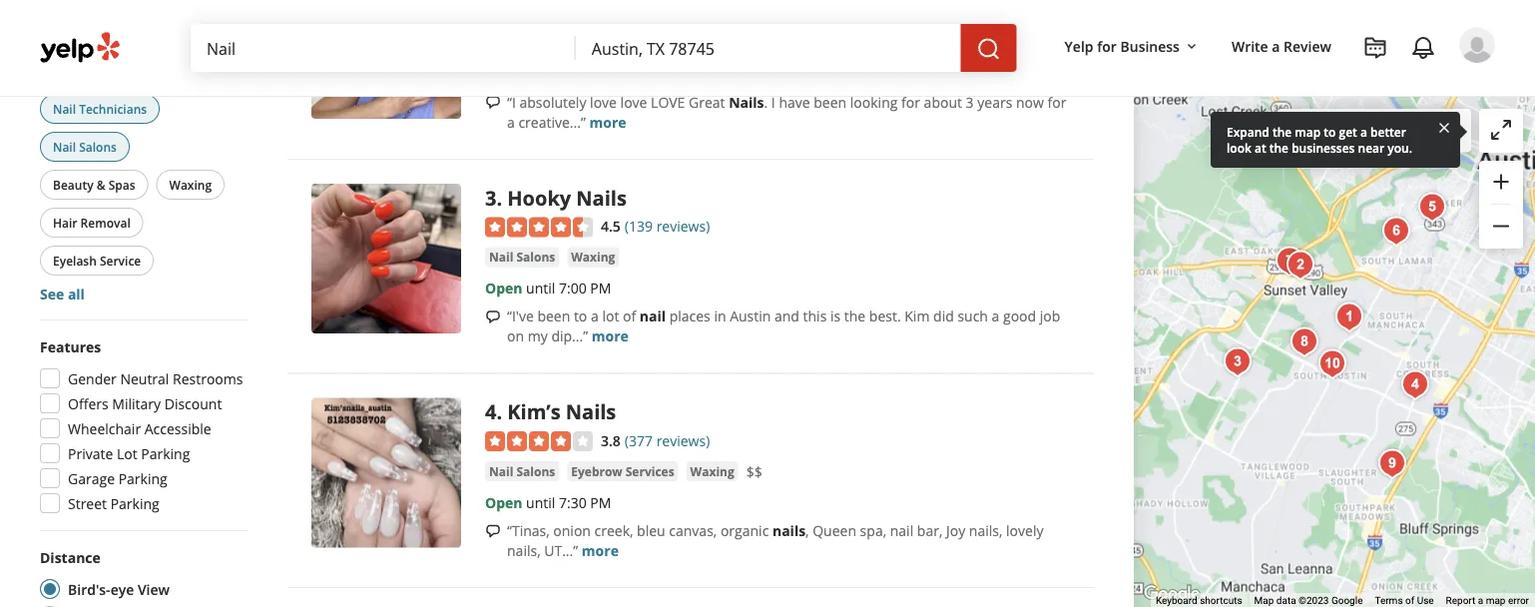 Task type: locate. For each thing, give the bounding box(es) containing it.
group containing features
[[34, 336, 248, 519]]

16 speech v2 image
[[485, 94, 501, 110], [485, 309, 501, 325]]

ut..."
[[544, 541, 578, 560]]

1 horizontal spatial love
[[621, 92, 647, 111]]

pm
[[590, 278, 611, 297], [590, 493, 611, 512]]

$$ up the organic
[[747, 462, 763, 481]]

nail salons
[[53, 138, 117, 155], [489, 249, 555, 265], [489, 463, 555, 479]]

4
[[485, 398, 497, 425]]

salons down 3.8 star rating image
[[517, 463, 555, 479]]

1 horizontal spatial great nails image
[[1281, 245, 1321, 285]]

beauty & spas
[[53, 176, 135, 193]]

2 none field from the left
[[592, 37, 945, 59]]

salons down 4.5 star rating image
[[517, 249, 555, 265]]

waxing link
[[567, 33, 619, 53], [567, 247, 619, 267], [686, 461, 739, 481]]

reviews) right (139
[[657, 216, 710, 235]]

0 vertical spatial nail
[[640, 306, 666, 325]]

nail salons link down 3.8 star rating image
[[485, 461, 559, 481]]

more link down lot
[[592, 326, 629, 345]]

map left error
[[1486, 595, 1506, 607]]

nail down category
[[53, 100, 76, 117]]

distance
[[40, 548, 101, 567]]

1 horizontal spatial nails,
[[969, 521, 1003, 540]]

2 horizontal spatial for
[[1097, 36, 1117, 55]]

1 vertical spatial to
[[574, 306, 587, 325]]

search as map moves
[[1318, 122, 1460, 141]]

to left get
[[1324, 123, 1336, 140]]

waxing link down '(377 reviews)'
[[686, 461, 739, 481]]

job
[[1040, 306, 1061, 325]]

eyebrow services
[[571, 463, 675, 479]]

nail up beauty
[[53, 138, 76, 155]]

3 reviews) from the top
[[657, 431, 710, 450]]

a right report
[[1478, 595, 1484, 607]]

pm right 7:30
[[590, 493, 611, 512]]

2 horizontal spatial map
[[1486, 595, 1506, 607]]

nail salons for waxing
[[489, 249, 555, 265]]

1 horizontal spatial $$
[[747, 462, 763, 481]]

1 vertical spatial nail salons button
[[485, 247, 559, 267]]

a inside the . i have been looking for about 3 years now for a creative..."
[[507, 112, 515, 131]]

None field
[[207, 37, 560, 59], [592, 37, 945, 59]]

"i
[[507, 92, 516, 111]]

4.3 star rating image
[[485, 3, 593, 23]]

1 vertical spatial 3
[[485, 183, 497, 211]]

more link down "i absolutely love love love great nails on the left top
[[590, 112, 627, 131]]

none field find
[[207, 37, 560, 59]]

0 horizontal spatial for
[[902, 92, 920, 111]]

0 horizontal spatial map
[[1295, 123, 1321, 140]]

Find text field
[[207, 37, 560, 59]]

1 vertical spatial nails
[[576, 183, 627, 211]]

2 nail salons link from the top
[[485, 461, 559, 481]]

1 vertical spatial pm
[[590, 493, 611, 512]]

map inside the expand the map to get a better look at the businesses near you.
[[1295, 123, 1321, 140]]

eyebrow
[[571, 463, 623, 479]]

of left use
[[1406, 595, 1415, 607]]

search image
[[977, 37, 1001, 61]]

None search field
[[191, 24, 1021, 72]]

1 vertical spatial great nails image
[[1281, 245, 1321, 285]]

1 vertical spatial reviews)
[[657, 216, 710, 235]]

nail technicians button
[[40, 94, 160, 124]]

waxing
[[571, 34, 615, 51], [169, 176, 212, 193], [571, 249, 615, 265], [690, 463, 735, 479]]

waxing button right the spas on the top of the page
[[156, 170, 225, 200]]

nail salons down 4.5 star rating image
[[489, 249, 555, 265]]

0 vertical spatial salons
[[79, 138, 117, 155]]

waxing link up closed until 10:00 am tomorrow
[[567, 33, 619, 53]]

on
[[507, 326, 524, 345]]

2 reviews) from the top
[[657, 216, 710, 235]]

open up 16 speech v2 image
[[485, 493, 523, 512]]

salons down nail technicians button
[[79, 138, 117, 155]]

nails up 3.8 link
[[566, 398, 616, 425]]

2 vertical spatial parking
[[110, 494, 159, 513]]

nail salons down 3.8 star rating image
[[489, 463, 555, 479]]

3 . hooky nails
[[485, 183, 627, 211]]

nail left places
[[640, 306, 666, 325]]

beauty
[[53, 176, 93, 193]]

a inside the expand the map to get a better look at the businesses near you.
[[1361, 123, 1368, 140]]

3.8 star rating image
[[485, 431, 593, 451]]

more link for kim's nails
[[582, 541, 619, 560]]

nail salons button down 4.5 star rating image
[[485, 247, 559, 267]]

nail inside , queen spa, nail bar, joy nails, lovely nails, ut..."
[[890, 521, 914, 540]]

open for kim's nails
[[485, 493, 523, 512]]

option group containing distance
[[34, 547, 248, 607]]

map left get
[[1295, 123, 1321, 140]]

1 vertical spatial $$
[[747, 462, 763, 481]]

nail salons button
[[40, 132, 130, 162], [485, 247, 559, 267], [485, 461, 559, 481]]

pm for kim's nails
[[590, 493, 611, 512]]

0 vertical spatial nail salons link
[[485, 247, 559, 267]]

the inside places in austin and this is the best. kim did such a good job on my dip..."
[[844, 306, 866, 325]]

a right 'such'
[[992, 306, 1000, 325]]

creative..."
[[519, 112, 586, 131]]

1 love from the left
[[590, 92, 617, 111]]

1 pm from the top
[[590, 278, 611, 297]]

a left lot
[[591, 306, 599, 325]]

group
[[36, 62, 248, 304], [1480, 161, 1524, 249], [34, 336, 248, 519]]

open up "i've
[[485, 278, 523, 297]]

a
[[1272, 36, 1280, 55], [507, 112, 515, 131], [1361, 123, 1368, 140], [591, 306, 599, 325], [992, 306, 1000, 325], [1478, 595, 1484, 607]]

technicians
[[79, 100, 147, 117]]

been up "dip...""
[[538, 306, 570, 325]]

(377 reviews)
[[625, 431, 710, 450]]

parking down garage parking
[[110, 494, 159, 513]]

nails, down "tinas,
[[507, 541, 541, 560]]

reviews) right (123
[[657, 2, 710, 21]]

for right now
[[1048, 92, 1067, 111]]

eyebrow services button
[[567, 461, 679, 481]]

3 left years on the right top
[[966, 92, 974, 111]]

services
[[626, 463, 675, 479]]

more down lot
[[592, 326, 629, 345]]

write a review
[[1232, 36, 1332, 55]]

reviews)
[[657, 2, 710, 21], [657, 216, 710, 235], [657, 431, 710, 450]]

. left the kim's
[[497, 398, 502, 425]]

3 left "hooky"
[[485, 183, 497, 211]]

parking down private lot parking
[[118, 469, 167, 488]]

google image
[[1139, 581, 1205, 607]]

garage
[[68, 469, 115, 488]]

reviews) right (377
[[657, 431, 710, 450]]

2 vertical spatial nail salons button
[[485, 461, 559, 481]]

bleu
[[637, 521, 666, 540]]

eyebrow services link
[[567, 461, 679, 481]]

to
[[1324, 123, 1336, 140], [574, 306, 587, 325]]

1 vertical spatial nail
[[890, 521, 914, 540]]

2 pm from the top
[[590, 493, 611, 512]]

map right 'as' in the right top of the page
[[1384, 122, 1413, 141]]

0 vertical spatial more
[[590, 112, 627, 131]]

offers
[[68, 394, 108, 413]]

a right write
[[1272, 36, 1280, 55]]

1 vertical spatial salons
[[517, 249, 555, 265]]

7:00
[[559, 278, 587, 297]]

creek,
[[595, 521, 633, 540]]

hair
[[53, 214, 77, 231]]

until for hooky
[[526, 278, 555, 297]]

2 vertical spatial reviews)
[[657, 431, 710, 450]]

0 horizontal spatial $$
[[627, 34, 643, 53]]

get
[[1339, 123, 1358, 140]]

1 vertical spatial nails,
[[507, 541, 541, 560]]

gender
[[68, 369, 117, 388]]

you.
[[1388, 139, 1413, 156]]

1 horizontal spatial nail
[[890, 521, 914, 540]]

kim's
[[507, 398, 561, 425]]

0 vertical spatial 3
[[966, 92, 974, 111]]

nails, right joy
[[969, 521, 1003, 540]]

salons for eyebrow services
[[517, 463, 555, 479]]

private lot parking
[[68, 444, 190, 463]]

a right get
[[1361, 123, 1368, 140]]

1 vertical spatial more link
[[592, 326, 629, 345]]

2 vertical spatial salons
[[517, 463, 555, 479]]

0 vertical spatial more link
[[590, 112, 627, 131]]

love
[[651, 92, 685, 111]]

map for error
[[1486, 595, 1506, 607]]

4.5 star rating image
[[485, 217, 593, 237]]

1 horizontal spatial to
[[1324, 123, 1336, 140]]

option group
[[34, 547, 248, 607]]

until
[[535, 64, 564, 83], [526, 278, 555, 297], [526, 493, 555, 512]]

more
[[590, 112, 627, 131], [592, 326, 629, 345], [582, 541, 619, 560]]

0 horizontal spatial 3
[[485, 183, 497, 211]]

spas
[[109, 176, 135, 193]]

2 16 speech v2 image from the top
[[485, 309, 501, 325]]

a inside places in austin and this is the best. kim did such a good job on my dip..."
[[992, 306, 1000, 325]]

such
[[958, 306, 988, 325]]

2 open from the top
[[485, 493, 523, 512]]

business
[[1121, 36, 1180, 55]]

nails,
[[969, 521, 1003, 540], [507, 541, 541, 560]]

(139 reviews)
[[625, 216, 710, 235]]

1 vertical spatial nail salons
[[489, 249, 555, 265]]

0 vertical spatial .
[[764, 92, 768, 111]]

until up the absolutely
[[535, 64, 564, 83]]

1 horizontal spatial 3
[[966, 92, 974, 111]]

2 vertical spatial nails
[[566, 398, 616, 425]]

wheelchair accessible
[[68, 419, 211, 438]]

1 vertical spatial been
[[538, 306, 570, 325]]

0 horizontal spatial great nails image
[[311, 0, 461, 119]]

1 none field from the left
[[207, 37, 560, 59]]

until up "tinas,
[[526, 493, 555, 512]]

0 horizontal spatial nails,
[[507, 541, 541, 560]]

0 vertical spatial nails,
[[969, 521, 1003, 540]]

bird's-
[[68, 580, 110, 599]]

use
[[1417, 595, 1434, 607]]

0 vertical spatial open
[[485, 278, 523, 297]]

1 vertical spatial until
[[526, 278, 555, 297]]

2 vertical spatial more
[[582, 541, 619, 560]]

0 vertical spatial nails
[[729, 92, 764, 111]]

2 vertical spatial .
[[497, 398, 502, 425]]

1 horizontal spatial none field
[[592, 37, 945, 59]]

zoom in image
[[1490, 170, 1514, 194]]

nail
[[53, 100, 76, 117], [53, 138, 76, 155], [489, 249, 513, 265], [489, 463, 513, 479]]

1 nail salons link from the top
[[485, 247, 559, 267]]

1 vertical spatial nail salons link
[[485, 461, 559, 481]]

1 vertical spatial .
[[497, 183, 502, 211]]

1 horizontal spatial map
[[1384, 122, 1413, 141]]

map
[[1255, 595, 1274, 607]]

love down closed until 10:00 am tomorrow
[[590, 92, 617, 111]]

0 vertical spatial been
[[814, 92, 847, 111]]

0 vertical spatial reviews)
[[657, 2, 710, 21]]

map for to
[[1295, 123, 1321, 140]]

$$ down (123
[[627, 34, 643, 53]]

nail left "bar,"
[[890, 521, 914, 540]]

0 horizontal spatial love
[[590, 92, 617, 111]]

more link down 'creek,'
[[582, 541, 619, 560]]

(123
[[625, 2, 653, 21]]

street parking
[[68, 494, 159, 513]]

more down "i absolutely love love love great nails on the left top
[[590, 112, 627, 131]]

close image
[[1437, 118, 1453, 136]]

1 vertical spatial open
[[485, 493, 523, 512]]

best.
[[869, 306, 901, 325]]

nails left the i
[[729, 92, 764, 111]]

queen
[[813, 521, 857, 540]]

pm right 7:00
[[590, 278, 611, 297]]

expand map image
[[1490, 118, 1514, 142]]

joy
[[946, 521, 966, 540]]

2 vertical spatial more link
[[582, 541, 619, 560]]

0 horizontal spatial been
[[538, 306, 570, 325]]

for
[[1097, 36, 1117, 55], [902, 92, 920, 111], [1048, 92, 1067, 111]]

great
[[689, 92, 725, 111]]

places in austin and this is the best. kim did such a good job on my dip..."
[[507, 306, 1061, 345]]

looking
[[850, 92, 898, 111]]

great nails image
[[311, 0, 461, 119], [1281, 245, 1321, 285]]

1 reviews) from the top
[[657, 2, 710, 21]]

0 vertical spatial to
[[1324, 123, 1336, 140]]

living colors nails image
[[1313, 344, 1353, 384]]

nail salons button down 3.8 star rating image
[[485, 461, 559, 481]]

1 16 speech v2 image from the top
[[485, 94, 501, 110]]

. left "hooky"
[[497, 183, 502, 211]]

0 horizontal spatial nail
[[640, 306, 666, 325]]

0 vertical spatial nail salons
[[53, 138, 117, 155]]

hooky nails link
[[507, 183, 627, 211]]

nail salons up beauty & spas
[[53, 138, 117, 155]]

until left 7:00
[[526, 278, 555, 297]]

1 vertical spatial of
[[1406, 595, 1415, 607]]

been inside the . i have been looking for about 3 years now for a creative..."
[[814, 92, 847, 111]]

nail down 4.5 star rating image
[[489, 249, 513, 265]]

16 speech v2 image left "i
[[485, 94, 501, 110]]

. for kim's nails
[[497, 398, 502, 425]]

of right lot
[[623, 306, 636, 325]]

&
[[97, 176, 105, 193]]

a down "i
[[507, 112, 515, 131]]

nail salons for eyebrow services
[[489, 463, 555, 479]]

nail salons link down 4.5 star rating image
[[485, 247, 559, 267]]

0 horizontal spatial none field
[[207, 37, 560, 59]]

nails up 4.5 link
[[576, 183, 627, 211]]

1 horizontal spatial for
[[1048, 92, 1067, 111]]

to up "dip...""
[[574, 306, 587, 325]]

love down 'am'
[[621, 92, 647, 111]]

onion
[[553, 521, 591, 540]]

2 vertical spatial nail salons
[[489, 463, 555, 479]]

waxing link down '4.5'
[[567, 247, 619, 267]]

1 horizontal spatial been
[[814, 92, 847, 111]]

eyelash service button
[[40, 246, 154, 276]]

for left about
[[902, 92, 920, 111]]

0 vertical spatial pm
[[590, 278, 611, 297]]

0 vertical spatial 16 speech v2 image
[[485, 94, 501, 110]]

map for moves
[[1384, 122, 1413, 141]]

0 vertical spatial of
[[623, 306, 636, 325]]

. left the i
[[764, 92, 768, 111]]

data
[[1277, 595, 1297, 607]]

expand the map to get a better look at the businesses near you.
[[1227, 123, 1413, 156]]

been right have
[[814, 92, 847, 111]]

waxing down '4.5'
[[571, 249, 615, 265]]

the
[[1273, 123, 1292, 140], [1270, 139, 1289, 156], [844, 306, 866, 325]]

(139
[[625, 216, 653, 235]]

parking down 'accessible'
[[141, 444, 190, 463]]

1 vertical spatial more
[[592, 326, 629, 345]]

nail salons button up beauty & spas
[[40, 132, 130, 162]]

closed until 10:00 am tomorrow
[[485, 64, 697, 83]]

waxing right the spas on the top of the page
[[169, 176, 212, 193]]

zoom out image
[[1490, 214, 1514, 238]]

16 speech v2 image left "i've
[[485, 309, 501, 325]]

for right "yelp"
[[1097, 36, 1117, 55]]

1 vertical spatial parking
[[118, 469, 167, 488]]

lot
[[602, 306, 619, 325]]

more down 'creek,'
[[582, 541, 619, 560]]

2 vertical spatial waxing link
[[686, 461, 739, 481]]

1 open from the top
[[485, 278, 523, 297]]

2 vertical spatial until
[[526, 493, 555, 512]]

years
[[978, 92, 1013, 111]]

1 vertical spatial 16 speech v2 image
[[485, 309, 501, 325]]

private
[[68, 444, 113, 463]]

3.8 link
[[601, 429, 621, 450]]



Task type: vqa. For each thing, say whether or not it's contained in the screenshot.
error on the right bottom of the page
yes



Task type: describe. For each thing, give the bounding box(es) containing it.
parking for street parking
[[110, 494, 159, 513]]

nail down 3.8 star rating image
[[489, 463, 513, 479]]

discount
[[164, 394, 222, 413]]

shortcuts
[[1200, 595, 1243, 607]]

golden nail lounge image
[[1373, 444, 1413, 484]]

projects image
[[1364, 36, 1388, 60]]

10:00
[[568, 64, 603, 83]]

. i have been looking for about 3 years now for a creative..."
[[507, 92, 1067, 131]]

see all
[[40, 284, 85, 303]]

(377
[[625, 431, 653, 450]]

organic
[[721, 521, 769, 540]]

golden nails & facial image
[[1285, 322, 1325, 362]]

eye
[[110, 580, 134, 599]]

open until 7:30 pm
[[485, 493, 611, 512]]

to inside the expand the map to get a better look at the businesses near you.
[[1324, 123, 1336, 140]]

(123 reviews) link
[[625, 0, 710, 22]]

near
[[1358, 139, 1385, 156]]

removal
[[80, 214, 131, 231]]

i
[[772, 92, 776, 111]]

good
[[1003, 306, 1036, 325]]

queen spa image
[[1413, 187, 1453, 227]]

austin
[[730, 306, 771, 325]]

0 vertical spatial waxing link
[[567, 33, 619, 53]]

in
[[714, 306, 726, 325]]

none field near
[[592, 37, 945, 59]]

open for hooky nails
[[485, 278, 523, 297]]

yelp
[[1065, 36, 1094, 55]]

waxing button down '(377 reviews)'
[[686, 461, 739, 481]]

now
[[1016, 92, 1044, 111]]

©2023
[[1299, 595, 1329, 607]]

bar,
[[917, 521, 943, 540]]

(139 reviews) link
[[625, 214, 710, 236]]

nail inside button
[[53, 100, 76, 117]]

about
[[924, 92, 962, 111]]

16 chevron down v2 image
[[1184, 39, 1200, 55]]

(123 reviews)
[[625, 2, 710, 21]]

lot
[[117, 444, 137, 463]]

dip..."
[[552, 326, 588, 345]]

notifications image
[[1412, 36, 1436, 60]]

ten nails image
[[1330, 297, 1370, 337]]

yelp for business button
[[1057, 28, 1208, 64]]

map region
[[1029, 59, 1536, 607]]

. for hooky nails
[[497, 183, 502, 211]]

hair removal
[[53, 214, 131, 231]]

waxing inside "group"
[[169, 176, 212, 193]]

terms of use
[[1375, 595, 1434, 607]]

hooky
[[507, 183, 571, 211]]

am
[[607, 64, 628, 83]]

parking for garage parking
[[118, 469, 167, 488]]

until for kim's
[[526, 493, 555, 512]]

0 horizontal spatial of
[[623, 306, 636, 325]]

absolutely
[[520, 92, 587, 111]]

Near text field
[[592, 37, 945, 59]]

nail salons link for waxing
[[485, 247, 559, 267]]

4.3 link
[[601, 0, 621, 22]]

0 vertical spatial great nails image
[[311, 0, 461, 119]]

more link for hooky nails
[[592, 326, 629, 345]]

nail salons link for eyebrow services
[[485, 461, 559, 481]]

reviews) for 3 . hooky nails
[[657, 216, 710, 235]]

view
[[138, 580, 170, 599]]

map data ©2023 google
[[1255, 595, 1363, 607]]

gender neutral restrooms
[[68, 369, 243, 388]]

look
[[1227, 139, 1252, 156]]

as
[[1366, 122, 1380, 141]]

. inside the . i have been looking for about 3 years now for a creative..."
[[764, 92, 768, 111]]

nails for 4 . kim's nails
[[566, 398, 616, 425]]

waxing down '(377 reviews)'
[[690, 463, 735, 479]]

military
[[112, 394, 161, 413]]

1 horizontal spatial of
[[1406, 595, 1415, 607]]

(377 reviews) link
[[625, 429, 710, 450]]

nails for 3 . hooky nails
[[576, 183, 627, 211]]

see all button
[[40, 284, 85, 303]]

nail salons inside "group"
[[53, 138, 117, 155]]

0 vertical spatial $$
[[627, 34, 643, 53]]

nail salons button for eyebrow services
[[485, 461, 559, 481]]

0 horizontal spatial to
[[574, 306, 587, 325]]

salons inside "group"
[[79, 138, 117, 155]]

le posh nail spa image
[[1270, 241, 1310, 281]]

ruby a. image
[[1460, 27, 1496, 63]]

waxing button up closed until 10:00 am tomorrow
[[567, 33, 619, 53]]

1 vertical spatial waxing link
[[567, 247, 619, 267]]

eyelash
[[53, 252, 97, 269]]

places
[[670, 306, 711, 325]]

0 vertical spatial until
[[535, 64, 564, 83]]

hooky nails image
[[311, 183, 461, 333]]

see
[[40, 284, 64, 303]]

better
[[1371, 123, 1407, 140]]

tomorrow
[[632, 64, 697, 83]]

waxing up closed until 10:00 am tomorrow
[[571, 34, 615, 51]]

terms of use link
[[1375, 595, 1434, 607]]

at
[[1255, 139, 1267, 156]]

2 love from the left
[[621, 92, 647, 111]]

wheelchair
[[68, 419, 141, 438]]

restrooms
[[173, 369, 243, 388]]

report a map error
[[1446, 595, 1530, 607]]

modern nails lounge spa image
[[1377, 211, 1417, 251]]

garage parking
[[68, 469, 167, 488]]

for inside button
[[1097, 36, 1117, 55]]

kim's nails image
[[311, 398, 461, 548]]

user actions element
[[1049, 25, 1524, 148]]

closed
[[485, 64, 531, 83]]

neutral
[[120, 369, 169, 388]]

pm for hooky nails
[[590, 278, 611, 297]]

nail salons button for waxing
[[485, 247, 559, 267]]

16 speech v2 image
[[485, 523, 501, 539]]

kim's nails image
[[1396, 365, 1436, 405]]

4.5
[[601, 216, 621, 235]]

yelp for business
[[1065, 36, 1180, 55]]

have
[[779, 92, 810, 111]]

more for 4 . kim's nails
[[582, 541, 619, 560]]

16 speech v2 image for "i
[[485, 94, 501, 110]]

write
[[1232, 36, 1269, 55]]

, queen spa, nail bar, joy nails, lovely nails, ut..."
[[507, 521, 1044, 560]]

salons for waxing
[[517, 249, 555, 265]]

my
[[528, 326, 548, 345]]

more for 3 . hooky nails
[[592, 326, 629, 345]]

keyboard shortcuts button
[[1156, 594, 1243, 607]]

16 speech v2 image for "i've
[[485, 309, 501, 325]]

businesses
[[1292, 139, 1355, 156]]

4.3
[[601, 2, 621, 21]]

3 inside the . i have been looking for about 3 years now for a creative..."
[[966, 92, 974, 111]]

street
[[68, 494, 107, 513]]

0 vertical spatial parking
[[141, 444, 190, 463]]

eyelash service
[[53, 252, 141, 269]]

group containing category
[[36, 62, 248, 304]]

0 vertical spatial nail salons button
[[40, 132, 130, 162]]

keyboard shortcuts
[[1156, 595, 1243, 607]]

waxing button down '4.5'
[[567, 247, 619, 267]]

expand the map to get a better look at the businesses near you. tooltip
[[1211, 112, 1461, 168]]

beauty & spas button
[[40, 170, 148, 200]]

google
[[1332, 595, 1363, 607]]

reviews) for 4 . kim's nails
[[657, 431, 710, 450]]

hooky nails image
[[1218, 342, 1258, 382]]



